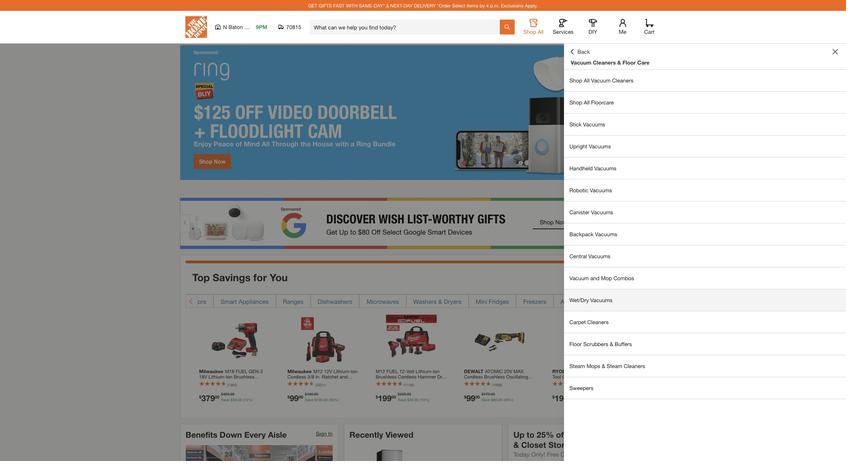 Task type: locate. For each thing, give the bounding box(es) containing it.
vacuum for and
[[570, 275, 589, 281]]

0 horizontal spatial steam
[[570, 363, 585, 369]]

99 inside $ 99 00 $ 199 . 00 save $ 100 . 00 ( 50 %)
[[290, 393, 299, 403]]

. inside $ 199 00 save $ 100 . 00 ( 33 %)
[[593, 398, 594, 402]]

items
[[467, 3, 479, 8]]

and left mop
[[591, 275, 600, 281]]

& left buffers
[[610, 341, 614, 347]]

sign
[[316, 430, 327, 437]]

0 vertical spatial shop
[[524, 28, 537, 35]]

1 bag from the left
[[344, 385, 353, 390]]

ah right 4.0
[[578, 379, 584, 385]]

charger
[[490, 385, 507, 390], [553, 385, 570, 390]]

3/8
[[308, 374, 315, 380]]

*order
[[437, 3, 451, 8]]

shop up stick
[[570, 99, 583, 105]]

50 inside $ 99 00 $ 199 . 00 save $ 100 . 00 ( 50 %)
[[330, 398, 334, 402]]

1 99 from the left
[[290, 393, 299, 403]]

robotic
[[570, 187, 589, 193]]

2 brushless from the left
[[484, 374, 505, 380]]

1 vertical spatial all
[[584, 77, 590, 83]]

%) inside $ 379 00 $ 429 . 00 save $ 50 . 00 ( 12 %)
[[249, 398, 253, 402]]

$ 199 00 $ 229 . 00 save $ 30 . 00 ( 13 %)
[[376, 392, 430, 403]]

0 horizontal spatial ion
[[351, 368, 358, 374]]

save down 'screwdriver'
[[305, 398, 314, 402]]

vacuum up wet/dry
[[570, 275, 589, 281]]

0 horizontal spatial charger
[[490, 385, 507, 390]]

and right 'ratchet'
[[340, 374, 348, 380]]

dewalt up $ 149 00
[[641, 368, 661, 374]]

impact
[[385, 379, 400, 385]]

%) inside $ 199 00 save $ 100 . 00 ( 33 %)
[[604, 398, 609, 402]]

1 horizontal spatial (2-
[[415, 385, 421, 390]]

vacuum down vacuum cleaners & floor care
[[592, 77, 611, 83]]

0 horizontal spatial 50
[[233, 398, 237, 402]]

2 %) from the left
[[334, 398, 339, 402]]

2 vertical spatial vacuum
[[570, 275, 589, 281]]

1 horizontal spatial select
[[569, 430, 593, 439]]

1 lithium- from the left
[[334, 368, 351, 374]]

shop down apply.
[[524, 28, 537, 35]]

1 horizontal spatial kit
[[432, 379, 438, 385]]

ion up w/2
[[433, 368, 440, 374]]

freezers
[[524, 298, 547, 305]]

vacuums inside "handheld vacuums" link
[[595, 165, 617, 171]]

select left items
[[452, 3, 466, 8]]

cleaners right 6-
[[624, 363, 646, 369]]

and inside atomic 20v max cordless brushless oscillating multi tool with (1) 20v 2.0ah battery and charger
[[481, 385, 489, 390]]

sign in card banner image
[[186, 445, 333, 461]]

m12 left fuel
[[376, 368, 385, 374]]

feedback link image
[[838, 114, 847, 151]]

battery, inside m12 12v lithium-ion cordless 3/8 in. ratchet and screwdriver combo kit (2-tool) with battery, charger, tool bag
[[298, 385, 314, 390]]

exclusions
[[501, 3, 524, 8]]

day
[[404, 3, 413, 8]]

fuel
[[387, 368, 398, 374]]

vacuums inside the stick vacuums link
[[583, 121, 606, 127]]

20v left max
[[504, 368, 513, 374]]

2 50 from the left
[[330, 398, 334, 402]]

and inside menu
[[591, 275, 600, 281]]

floor scrubbers & buffers link
[[564, 333, 847, 355]]

by
[[480, 3, 485, 8]]

0 horizontal spatial 199
[[307, 392, 313, 396]]

n
[[223, 24, 227, 30]]

1 horizontal spatial 199
[[378, 393, 392, 403]]

0 vertical spatial vacuum
[[571, 59, 592, 66]]

& inside up to 25% off select garage & closet storage solutions today only! free delivery
[[514, 440, 519, 449]]

and down steam mops & steam cleaners on the right bottom of page
[[603, 379, 611, 385]]

freezers button
[[517, 294, 554, 308]]

4 ) from the left
[[502, 383, 503, 387]]

get gifts fast with same-day* & next-day delivery *order select items by 4 p.m. exclusions apply.
[[308, 3, 538, 8]]

care
[[638, 59, 650, 66]]

tool) inside m12 fuel 12-volt lithium-ion brushless cordless hammer drill and impact driver combo kit w/2 batteries and bag (2-tool)
[[421, 385, 431, 390]]

scrubbers
[[584, 341, 609, 347]]

m12 12v lithium-ion cordless 3/8 in. ratchet and screwdriver combo kit (2-tool) with battery, charger, tool bag
[[288, 368, 358, 390]]

charger inside one+ 18v cordless 6- tool combo kit with 1.5 ah battery, 4.0 ah battery, and charger
[[553, 385, 570, 390]]

0 horizontal spatial floor
[[570, 341, 582, 347]]

cleaners right the carpet
[[588, 319, 609, 325]]

0 horizontal spatial lithium-
[[334, 368, 351, 374]]

save for $ 199 00 $ 229 . 00 save $ 30 . 00 ( 13 %)
[[398, 398, 406, 402]]

0 horizontal spatial dewalt
[[464, 368, 484, 374]]

2 horizontal spatial tool
[[553, 374, 561, 380]]

1 save from the left
[[221, 398, 230, 402]]

milwaukee up the 379 at the left of the page
[[199, 368, 223, 374]]

carpet cleaners
[[570, 319, 609, 325]]

1 horizontal spatial tool)
[[421, 385, 431, 390]]

0 horizontal spatial (2-
[[338, 379, 344, 385]]

2 horizontal spatial with
[[587, 374, 596, 380]]

save inside the $ 199 00 $ 229 . 00 save $ 30 . 00 ( 13 %)
[[398, 398, 406, 402]]

0 horizontal spatial 99
[[290, 393, 299, 403]]

2 horizontal spatial combo
[[563, 374, 578, 380]]

vacuums for upright vacuums
[[589, 143, 611, 149]]

( inside $ 379 00 $ 429 . 00 save $ 50 . 00 ( 12 %)
[[243, 398, 244, 402]]

charger left 4.0
[[553, 385, 570, 390]]

0 horizontal spatial m12
[[314, 368, 323, 374]]

and inside m12 12v lithium-ion cordless 3/8 in. ratchet and screwdriver combo kit (2-tool) with battery, charger, tool bag
[[340, 374, 348, 380]]

bag inside m12 12v lithium-ion cordless 3/8 in. ratchet and screwdriver combo kit (2-tool) with battery, charger, tool bag
[[344, 385, 353, 390]]

battery
[[464, 385, 480, 390]]

1 horizontal spatial charger
[[553, 385, 570, 390]]

m12 left 12v
[[314, 368, 323, 374]]

sign in
[[316, 430, 333, 437]]

and left impact
[[376, 379, 384, 385]]

0 horizontal spatial combo
[[314, 379, 330, 385]]

tool) down hammer
[[421, 385, 431, 390]]

shop up shop all floorcare
[[570, 77, 583, 83]]

1 vertical spatial shop
[[570, 77, 583, 83]]

floor scrubbers & buffers
[[570, 341, 632, 347]]

& down up
[[514, 440, 519, 449]]

vacuum and mop combos
[[570, 275, 635, 281]]

2 100 from the left
[[586, 398, 593, 402]]

steam right mops
[[607, 363, 623, 369]]

199 inside the $ 199 00 $ 229 . 00 save $ 30 . 00 ( 13 %)
[[378, 393, 392, 403]]

0 horizontal spatial tool
[[334, 385, 343, 390]]

mops
[[587, 363, 601, 369]]

2 steam from the left
[[607, 363, 623, 369]]

floor left care
[[623, 59, 636, 66]]

tool right multi
[[476, 379, 485, 385]]

all left "services"
[[538, 28, 544, 35]]

4 save from the left
[[482, 398, 490, 402]]

1 100 from the left
[[317, 398, 323, 402]]

backpack
[[570, 231, 594, 237]]

1 horizontal spatial lithium-
[[416, 368, 433, 374]]

199 down batteries
[[378, 393, 392, 403]]

kit inside m12 12v lithium-ion cordless 3/8 in. ratchet and screwdriver combo kit (2-tool) with battery, charger, tool bag
[[331, 379, 337, 385]]

1 charger from the left
[[490, 385, 507, 390]]

1 m12 from the left
[[314, 368, 323, 374]]

all
[[538, 28, 544, 35], [584, 77, 590, 83], [584, 99, 590, 105]]

dewalt up multi
[[464, 368, 484, 374]]

dewalt
[[464, 368, 484, 374], [641, 368, 661, 374]]

100 down charger,
[[317, 398, 323, 402]]

0 vertical spatial floor
[[623, 59, 636, 66]]

00
[[231, 392, 235, 396], [314, 392, 319, 396], [407, 392, 411, 396], [491, 392, 495, 396], [215, 394, 220, 399], [299, 394, 303, 399], [392, 394, 396, 399], [476, 394, 480, 399], [569, 394, 573, 399], [657, 394, 661, 399], [238, 398, 242, 402], [324, 398, 328, 402], [415, 398, 419, 402], [499, 398, 503, 402], [594, 398, 598, 402]]

tool inside one+ 18v cordless 6- tool combo kit with 1.5 ah battery, 4.0 ah battery, and charger
[[553, 374, 561, 380]]

with inside one+ 18v cordless 6- tool combo kit with 1.5 ah battery, 4.0 ah battery, and charger
[[587, 374, 596, 380]]

milwaukee up 'screwdriver'
[[288, 368, 312, 374]]

vacuums inside wet/dry vacuums link
[[591, 297, 613, 303]]

1 vertical spatial floor
[[570, 341, 582, 347]]

0 horizontal spatial bag
[[344, 385, 353, 390]]

microwaves
[[367, 298, 399, 305]]

4 %) from the left
[[509, 398, 514, 402]]

bag inside m12 fuel 12-volt lithium-ion brushless cordless hammer drill and impact driver combo kit w/2 batteries and bag (2-tool)
[[405, 385, 414, 390]]

(2- inside m12 fuel 12-volt lithium-ion brushless cordless hammer drill and impact driver combo kit w/2 batteries and bag (2-tool)
[[415, 385, 421, 390]]

brushless inside atomic 20v max cordless brushless oscillating multi tool with (1) 20v 2.0ah battery and charger
[[484, 374, 505, 380]]

vacuum cleaners & floor care
[[571, 59, 650, 66]]

recently
[[350, 430, 384, 439]]

apply.
[[525, 3, 538, 8]]

combo
[[563, 374, 578, 380], [314, 379, 330, 385], [415, 379, 431, 385]]

and up 229
[[396, 385, 404, 390]]

charger up 80
[[490, 385, 507, 390]]

100 left 33
[[586, 398, 593, 402]]

vacuums down vacuum and mop combos
[[591, 297, 613, 303]]

2 99 from the left
[[467, 393, 476, 403]]

tool) inside m12 12v lithium-ion cordless 3/8 in. ratchet and screwdriver combo kit (2-tool) with battery, charger, tool bag
[[344, 379, 354, 385]]

refrigerators button
[[164, 294, 214, 308]]

vacuums for robotic vacuums
[[590, 187, 612, 193]]

m18 fuel gen-2 18v lithium-ion brushless cordless mid torque 1/2 in. impact wrench f ring w/5.0ah starter kit image
[[210, 315, 260, 365]]

vacuums inside backpack vacuums "link"
[[595, 231, 618, 237]]

brushless up ( 1999 )
[[484, 374, 505, 380]]

cleaners up shop all vacuum cleaners
[[593, 59, 616, 66]]

1 horizontal spatial milwaukee
[[288, 368, 312, 374]]

canister vacuums link
[[564, 201, 847, 223]]

1 horizontal spatial 50
[[330, 398, 334, 402]]

ion inside m12 12v lithium-ion cordless 3/8 in. ratchet and screwdriver combo kit (2-tool) with battery, charger, tool bag
[[351, 368, 358, 374]]

1 steam from the left
[[570, 363, 585, 369]]

cleaners down vacuum cleaners & floor care
[[613, 77, 634, 83]]

cordless inside one+ 18v cordless 6- tool combo kit with 1.5 ah battery, 4.0 ah battery, and charger
[[593, 368, 612, 374]]

vacuum down 'back' button
[[571, 59, 592, 66]]

2 save from the left
[[305, 398, 314, 402]]

m12 inside m12 12v lithium-ion cordless 3/8 in. ratchet and screwdriver combo kit (2-tool) with battery, charger, tool bag
[[314, 368, 323, 374]]

all inside button
[[538, 28, 544, 35]]

washers & dryers button
[[406, 294, 469, 308]]

1 vertical spatial vacuum
[[592, 77, 611, 83]]

rouge
[[245, 24, 260, 30]]

2 m12 from the left
[[376, 368, 385, 374]]

shop inside button
[[524, 28, 537, 35]]

)
[[236, 383, 237, 387], [325, 383, 326, 387], [413, 383, 414, 387], [502, 383, 503, 387], [590, 383, 591, 387]]

ah right 1.5
[[605, 374, 610, 380]]

all for shop all vacuum cleaners
[[584, 77, 590, 83]]

save for $ 99 00 $ 179 . 00 save $ 80 . 00 ( 45 %)
[[482, 398, 490, 402]]

1 brushless from the left
[[376, 374, 397, 380]]

0 vertical spatial select
[[452, 3, 466, 8]]

cordless inside atomic 20v max cordless brushless oscillating multi tool with (1) 20v 2.0ah battery and charger
[[464, 374, 483, 380]]

select right off
[[569, 430, 593, 439]]

12v
[[324, 368, 332, 374]]

m12 for brushless
[[376, 368, 385, 374]]

(2- right "( 1146 )"
[[415, 385, 421, 390]]

1 horizontal spatial brushless
[[484, 374, 505, 380]]

brushless up batteries
[[376, 374, 397, 380]]

dewalt link
[[641, 368, 713, 390]]

99 down 'screwdriver'
[[290, 393, 299, 403]]

1 horizontal spatial bag
[[405, 385, 414, 390]]

ion inside m12 fuel 12-volt lithium-ion brushless cordless hammer drill and impact driver combo kit w/2 batteries and bag (2-tool)
[[433, 368, 440, 374]]

& left the dryers
[[439, 298, 442, 305]]

battery, down ryobi
[[553, 379, 569, 385]]

0 horizontal spatial with
[[288, 385, 296, 390]]

199 down ryobi
[[555, 393, 569, 403]]

kit up 3830
[[580, 374, 585, 380]]

3 save from the left
[[398, 398, 406, 402]]

5 save from the left
[[575, 398, 583, 402]]

199 inside $ 99 00 $ 199 . 00 save $ 100 . 00 ( 50 %)
[[307, 392, 313, 396]]

all up shop all floorcare
[[584, 77, 590, 83]]

179
[[484, 392, 490, 396]]

199 down 'screwdriver'
[[307, 392, 313, 396]]

$ 199 00 save $ 100 . 00 ( 33 %)
[[553, 393, 609, 403]]

1146
[[405, 383, 413, 387]]

combos
[[614, 275, 635, 281]]

m12 for in.
[[314, 368, 323, 374]]

vacuums right robotic
[[590, 187, 612, 193]]

7.1 cu. ft. top freezer refrigerator in stainless steel look image
[[358, 446, 422, 461]]

off
[[556, 430, 567, 439]]

save inside $ 379 00 $ 429 . 00 save $ 50 . 00 ( 12 %)
[[221, 398, 230, 402]]

199 for $ 199 00 save $ 100 . 00 ( 33 %)
[[555, 393, 569, 403]]

lithium- right volt
[[416, 368, 433, 374]]

battery, down 18v
[[585, 379, 601, 385]]

stick vacuums link
[[564, 114, 847, 135]]

m12 fuel 12-volt lithium-ion brushless cordless hammer drill and impact driver combo kit w/2 batteries and bag (2-tool)
[[376, 368, 447, 390]]

n baton rouge
[[223, 24, 260, 30]]

vacuums inside robotic vacuums link
[[590, 187, 612, 193]]

0 horizontal spatial kit
[[331, 379, 337, 385]]

2 horizontal spatial kit
[[580, 374, 585, 380]]

1 horizontal spatial m12
[[376, 368, 385, 374]]

shop all button
[[523, 19, 545, 35]]

3 ) from the left
[[413, 383, 414, 387]]

menu
[[564, 70, 847, 399]]

back
[[578, 48, 590, 55]]

with left 1.5
[[587, 374, 596, 380]]

2 charger from the left
[[553, 385, 570, 390]]

battery, down 3/8
[[298, 385, 314, 390]]

1 50 from the left
[[233, 398, 237, 402]]

vacuums inside upright vacuums link
[[589, 143, 611, 149]]

vacuums inside the canister vacuums 'link'
[[591, 209, 614, 215]]

%)
[[249, 398, 253, 402], [334, 398, 339, 402], [425, 398, 430, 402], [509, 398, 514, 402], [604, 398, 609, 402]]

2 ) from the left
[[325, 383, 326, 387]]

1 horizontal spatial ion
[[433, 368, 440, 374]]

1 horizontal spatial combo
[[415, 379, 431, 385]]

for
[[254, 271, 267, 283]]

3830
[[582, 383, 590, 387]]

&
[[386, 3, 389, 8], [618, 59, 621, 66], [439, 298, 442, 305], [610, 341, 614, 347], [602, 363, 606, 369], [514, 440, 519, 449]]

0 horizontal spatial 100
[[317, 398, 323, 402]]

and
[[591, 275, 600, 281], [340, 374, 348, 380], [376, 379, 384, 385], [603, 379, 611, 385], [396, 385, 404, 390], [481, 385, 489, 390]]

%) inside $ 99 00 $ 179 . 00 save $ 80 . 00 ( 45 %)
[[509, 398, 514, 402]]

1 %) from the left
[[249, 398, 253, 402]]

2 vertical spatial all
[[584, 99, 590, 105]]

vacuums for backpack vacuums
[[595, 231, 618, 237]]

lithium- inside m12 fuel 12-volt lithium-ion brushless cordless hammer drill and impact driver combo kit w/2 batteries and bag (2-tool)
[[416, 368, 433, 374]]

kit left w/2
[[432, 379, 438, 385]]

vacuums right backpack at the right bottom
[[595, 231, 618, 237]]

1 horizontal spatial battery,
[[553, 379, 569, 385]]

steam mops & steam cleaners
[[570, 363, 646, 369]]

m12 inside m12 fuel 12-volt lithium-ion brushless cordless hammer drill and impact driver combo kit w/2 batteries and bag (2-tool)
[[376, 368, 385, 374]]

sweepers link
[[564, 377, 847, 399]]

the home depot logo image
[[185, 16, 207, 38]]

atomic 20-volt max lithium-ion cordless combo kit (2-tool) with (2) 2.0ah batteries, charger and bag image
[[651, 315, 702, 365]]

%) inside the $ 199 00 $ 229 . 00 save $ 30 . 00 ( 13 %)
[[425, 398, 430, 402]]

all left floorcare
[[584, 99, 590, 105]]

1 horizontal spatial 99
[[467, 393, 476, 403]]

save down 429
[[221, 398, 230, 402]]

brushless inside m12 fuel 12-volt lithium-ion brushless cordless hammer drill and impact driver combo kit w/2 batteries and bag (2-tool)
[[376, 374, 397, 380]]

20v right (1) at the bottom right
[[503, 379, 511, 385]]

0 horizontal spatial battery,
[[298, 385, 314, 390]]

upright
[[570, 143, 588, 149]]

washers & dryers
[[414, 298, 462, 305]]

99 inside $ 99 00 $ 179 . 00 save $ 80 . 00 ( 45 %)
[[467, 393, 476, 403]]

( 1146 )
[[404, 383, 414, 387]]

tool)
[[344, 379, 354, 385], [421, 385, 431, 390]]

0 horizontal spatial tool)
[[344, 379, 354, 385]]

3 %) from the left
[[425, 398, 430, 402]]

lithium- right 12v
[[334, 368, 351, 374]]

vacuums right canister at the top right of the page
[[591, 209, 614, 215]]

) for one+ 18v cordless 6- tool combo kit with 1.5 ah battery, 4.0 ah battery, and charger
[[590, 383, 591, 387]]

save down 229
[[398, 398, 406, 402]]

50 left 12 at left
[[233, 398, 237, 402]]

p.m.
[[490, 3, 500, 8]]

1 horizontal spatial dewalt
[[641, 368, 661, 374]]

vacuums inside central vacuums link
[[589, 253, 611, 259]]

1 horizontal spatial tool
[[476, 379, 485, 385]]

tool down 'ratchet'
[[334, 385, 343, 390]]

in
[[328, 430, 333, 437]]

tool inside atomic 20v max cordless brushless oscillating multi tool with (1) 20v 2.0ah battery and charger
[[476, 379, 485, 385]]

central
[[570, 253, 587, 259]]

and up 179
[[481, 385, 489, 390]]

floor left scrubbers at the bottom right
[[570, 341, 582, 347]]

5 ) from the left
[[590, 383, 591, 387]]

vacuums for central vacuums
[[589, 253, 611, 259]]

tool) right 'ratchet'
[[344, 379, 354, 385]]

upright vacuums
[[570, 143, 611, 149]]

0 horizontal spatial brushless
[[376, 374, 397, 380]]

( inside $ 99 00 $ 179 . 00 save $ 80 . 00 ( 45 %)
[[504, 398, 505, 402]]

with up $ 99 00 $ 199 . 00 save $ 100 . 00 ( 50 %)
[[288, 385, 296, 390]]

5 %) from the left
[[604, 398, 609, 402]]

save inside $ 99 00 $ 179 . 00 save $ 80 . 00 ( 45 %)
[[482, 398, 490, 402]]

99 for atomic 20v max cordless brushless oscillating multi tool with (1) 20v 2.0ah battery and charger
[[467, 393, 476, 403]]

1 horizontal spatial steam
[[607, 363, 623, 369]]

multi
[[464, 379, 475, 385]]

2 lithium- from the left
[[416, 368, 433, 374]]

vacuums right stick
[[583, 121, 606, 127]]

vacuums right upright
[[589, 143, 611, 149]]

fridges
[[489, 298, 509, 305]]

2 vertical spatial shop
[[570, 99, 583, 105]]

1 ion from the left
[[351, 368, 358, 374]]

1 horizontal spatial with
[[486, 379, 495, 385]]

2 bag from the left
[[405, 385, 414, 390]]

tool left 4.0
[[553, 374, 561, 380]]

(2- right charger,
[[338, 379, 344, 385]]

99 down battery
[[467, 393, 476, 403]]

%) inside $ 99 00 $ 199 . 00 save $ 100 . 00 ( 50 %)
[[334, 398, 339, 402]]

save down 179
[[482, 398, 490, 402]]

all for shop all floorcare
[[584, 99, 590, 105]]

save inside $ 99 00 $ 199 . 00 save $ 100 . 00 ( 50 %)
[[305, 398, 314, 402]]

vacuums right handheld
[[595, 165, 617, 171]]

combo inside m12 12v lithium-ion cordless 3/8 in. ratchet and screwdriver combo kit (2-tool) with battery, charger, tool bag
[[314, 379, 330, 385]]

appliances
[[239, 298, 269, 305]]

) for m12 12v lithium-ion cordless 3/8 in. ratchet and screwdriver combo kit (2-tool) with battery, charger, tool bag
[[325, 383, 326, 387]]

$ 99 00 $ 179 . 00 save $ 80 . 00 ( 45 %)
[[464, 392, 514, 403]]

50 down charger,
[[330, 398, 334, 402]]

2 horizontal spatial 199
[[555, 393, 569, 403]]

save down sweepers
[[575, 398, 583, 402]]

ranges
[[283, 298, 304, 305]]

kit down 12v
[[331, 379, 337, 385]]

vacuums right 'central'
[[589, 253, 611, 259]]

cordless inside m12 12v lithium-ion cordless 3/8 in. ratchet and screwdriver combo kit (2-tool) with battery, charger, tool bag
[[288, 374, 306, 380]]

mini fridges
[[476, 298, 509, 305]]

2 ion from the left
[[433, 368, 440, 374]]

storage
[[549, 440, 579, 449]]

1 horizontal spatial floor
[[623, 59, 636, 66]]

9pm
[[256, 24, 268, 30]]

with left (1) at the bottom right
[[486, 379, 495, 385]]

vacuum and mop combos link
[[564, 267, 847, 289]]

sweepers
[[570, 385, 594, 391]]

0 vertical spatial all
[[538, 28, 544, 35]]

with inside m12 12v lithium-ion cordless 3/8 in. ratchet and screwdriver combo kit (2-tool) with battery, charger, tool bag
[[288, 385, 296, 390]]

steam left mops
[[570, 363, 585, 369]]

m12 12v lithium-ion cordless 3/8 in. ratchet and screwdriver combo kit (2-tool) with battery, charger, tool bag image
[[298, 315, 349, 365]]

0 horizontal spatial milwaukee
[[199, 368, 223, 374]]

1 horizontal spatial 100
[[586, 398, 593, 402]]

1 vertical spatial select
[[569, 430, 593, 439]]

ion right 'ratchet'
[[351, 368, 358, 374]]



Task type: vqa. For each thing, say whether or not it's contained in the screenshot.
the bottommost Store
no



Task type: describe. For each thing, give the bounding box(es) containing it.
drawer close image
[[833, 49, 839, 54]]

vacuums for canister vacuums
[[591, 209, 614, 215]]

& right mops
[[602, 363, 606, 369]]

combo inside one+ 18v cordless 6- tool combo kit with 1.5 ah battery, 4.0 ah battery, and charger
[[563, 374, 578, 380]]

handheld vacuums link
[[564, 157, 847, 179]]

save for $ 99 00 $ 199 . 00 save $ 100 . 00 ( 50 %)
[[305, 398, 314, 402]]

solutions
[[582, 440, 618, 449]]

( 2921 )
[[316, 383, 326, 387]]

appliance parts button
[[554, 294, 611, 308]]

00 inside $ 149 00
[[657, 394, 661, 399]]

dryers
[[444, 298, 462, 305]]

refrigerators
[[171, 298, 207, 305]]

379
[[202, 393, 215, 403]]

(2- inside m12 12v lithium-ion cordless 3/8 in. ratchet and screwdriver combo kit (2-tool) with battery, charger, tool bag
[[338, 379, 344, 385]]

washers
[[414, 298, 437, 305]]

up to 25% off select garage & closet storage solutions today only! free delivery
[[514, 430, 624, 458]]

429
[[223, 392, 230, 396]]

charger inside atomic 20v max cordless brushless oscillating multi tool with (1) 20v 2.0ah battery and charger
[[490, 385, 507, 390]]

atomic 20v max cordless brushless oscillating multi tool with (1) 20v 2.0ah battery and charger
[[464, 368, 529, 390]]

100 inside $ 199 00 save $ 100 . 00 ( 33 %)
[[586, 398, 593, 402]]

same-
[[359, 3, 374, 8]]

0 horizontal spatial ah
[[578, 379, 584, 385]]

2921
[[317, 383, 325, 387]]

1 milwaukee from the left
[[199, 368, 223, 374]]

2 dewalt from the left
[[641, 368, 661, 374]]

up
[[514, 430, 525, 439]]

oscillating
[[507, 374, 529, 380]]

wet/dry vacuums
[[570, 297, 613, 303]]

1 ) from the left
[[236, 383, 237, 387]]

central vacuums
[[570, 253, 611, 259]]

bag for driver
[[405, 385, 414, 390]]

shop for shop all vacuum cleaners
[[570, 77, 583, 83]]

ranges button
[[276, 294, 311, 308]]

smart
[[221, 298, 237, 305]]

sign in link
[[316, 430, 333, 437]]

smart appliances button
[[214, 294, 276, 308]]

70815
[[286, 24, 301, 30]]

80
[[493, 398, 498, 402]]

$ 379 00 $ 429 . 00 save $ 50 . 00 ( 12 %)
[[199, 392, 253, 403]]

robotic vacuums link
[[564, 179, 847, 201]]

2 horizontal spatial battery,
[[585, 379, 601, 385]]

hammer
[[418, 374, 436, 380]]

back button
[[570, 48, 590, 55]]

save inside $ 199 00 save $ 100 . 00 ( 33 %)
[[575, 398, 583, 402]]

%) for $ 99 00 $ 179 . 00 save $ 80 . 00 ( 45 %)
[[509, 398, 514, 402]]

cart
[[645, 28, 655, 35]]

vacuum for cleaners
[[571, 59, 592, 66]]

( 3830 )
[[581, 383, 591, 387]]

1 horizontal spatial ah
[[605, 374, 610, 380]]

( inside $ 199 00 save $ 100 . 00 ( 33 %)
[[599, 398, 600, 402]]

canister vacuums
[[570, 209, 614, 215]]

2 milwaukee from the left
[[288, 368, 312, 374]]

menu containing shop all vacuum cleaners
[[564, 70, 847, 399]]

lithium- inside m12 12v lithium-ion cordless 3/8 in. ratchet and screwdriver combo kit (2-tool) with battery, charger, tool bag
[[334, 368, 351, 374]]

m12 fuel 12-volt lithium-ion brushless cordless hammer drill and impact driver combo kit w/2 batteries and bag (2-tool) link
[[376, 368, 447, 390]]

%) for $ 199 00 $ 229 . 00 save $ 30 . 00 ( 13 %)
[[425, 398, 430, 402]]

you
[[270, 271, 288, 283]]

& right 'day*'
[[386, 3, 389, 8]]

( 1999 )
[[492, 383, 503, 387]]

( inside $ 99 00 $ 199 . 00 save $ 100 . 00 ( 50 %)
[[329, 398, 330, 402]]

garage
[[595, 430, 624, 439]]

diy button
[[583, 19, 604, 35]]

kit inside m12 fuel 12-volt lithium-ion brushless cordless hammer drill and impact driver combo kit w/2 batteries and bag (2-tool)
[[432, 379, 438, 385]]

top savings for you
[[192, 271, 288, 283]]

12
[[244, 398, 249, 402]]

m12 fuel 12-volt lithium-ion brushless cordless hammer drill and impact driver combo kit w/2 batteries and bag (2-tool) image
[[386, 315, 437, 365]]

handheld
[[570, 165, 593, 171]]

%) for $ 99 00 $ 199 . 00 save $ 100 . 00 ( 50 %)
[[334, 398, 339, 402]]

0 horizontal spatial select
[[452, 3, 466, 8]]

%) for $ 379 00 $ 429 . 00 save $ 50 . 00 ( 12 %)
[[249, 398, 253, 402]]

milwaukee link
[[199, 368, 271, 396]]

parts
[[590, 298, 604, 305]]

atomic
[[485, 368, 503, 374]]

shop for shop all
[[524, 28, 537, 35]]

18v
[[583, 368, 591, 374]]

wet/dry vacuums link
[[564, 289, 847, 311]]

shop all floorcare link
[[564, 92, 847, 113]]

( 1465 )
[[227, 383, 237, 387]]

delivery
[[414, 3, 436, 8]]

dishwashers button
[[311, 294, 360, 308]]

vacuums for wet/dry vacuums
[[591, 297, 613, 303]]

microwaves button
[[360, 294, 406, 308]]

gifts
[[319, 3, 332, 8]]

with inside atomic 20v max cordless brushless oscillating multi tool with (1) 20v 2.0ah battery and charger
[[486, 379, 495, 385]]

back arrow image
[[189, 298, 194, 304]]

recently viewed
[[350, 430, 414, 439]]

0 vertical spatial 20v
[[504, 368, 513, 374]]

select inside up to 25% off select garage & closet storage solutions today only! free delivery
[[569, 430, 593, 439]]

batteries
[[376, 385, 395, 390]]

in.
[[316, 374, 321, 380]]

shop for shop all floorcare
[[570, 99, 583, 105]]

199 for $ 199 00 $ 229 . 00 save $ 30 . 00 ( 13 %)
[[378, 393, 392, 403]]

bag for (2-
[[344, 385, 353, 390]]

( inside the $ 199 00 $ 229 . 00 save $ 30 . 00 ( 13 %)
[[420, 398, 421, 402]]

combo inside m12 fuel 12-volt lithium-ion brushless cordless hammer drill and impact driver combo kit w/2 batteries and bag (2-tool)
[[415, 379, 431, 385]]

buffers
[[615, 341, 632, 347]]

What can we help you find today? search field
[[314, 20, 500, 34]]

& inside button
[[439, 298, 442, 305]]

) for atomic 20v max cordless brushless oscillating multi tool with (1) 20v 2.0ah battery and charger
[[502, 383, 503, 387]]

floorcare
[[592, 99, 614, 105]]

99 for m12 12v lithium-ion cordless 3/8 in. ratchet and screwdriver combo kit (2-tool) with battery, charger, tool bag
[[290, 393, 299, 403]]

volt
[[407, 368, 415, 374]]

1 dewalt from the left
[[464, 368, 484, 374]]

100 inside $ 99 00 $ 199 . 00 save $ 100 . 00 ( 50 %)
[[317, 398, 323, 402]]

drill
[[438, 374, 446, 380]]

baton
[[229, 24, 243, 30]]

1999
[[493, 383, 502, 387]]

149
[[643, 393, 657, 403]]

12-
[[400, 368, 407, 374]]

ryobi
[[553, 368, 568, 374]]

carpet
[[570, 319, 586, 325]]

today only!
[[514, 450, 546, 458]]

$ 99 00 $ 199 . 00 save $ 100 . 00 ( 50 %)
[[288, 392, 339, 403]]

driver
[[401, 379, 414, 385]]

mini
[[476, 298, 487, 305]]

25%
[[537, 430, 554, 439]]

$ inside $ 149 00
[[641, 394, 643, 399]]

save for $ 379 00 $ 429 . 00 save $ 50 . 00 ( 12 %)
[[221, 398, 230, 402]]

1 vertical spatial 20v
[[503, 379, 511, 385]]

kit inside one+ 18v cordless 6- tool combo kit with 1.5 ah battery, 4.0 ah battery, and charger
[[580, 374, 585, 380]]

steam mops & steam cleaners link
[[564, 355, 847, 377]]

& left care
[[618, 59, 621, 66]]

dishwashers
[[318, 298, 353, 305]]

diy
[[589, 28, 598, 35]]

all for shop all
[[538, 28, 544, 35]]

1.5
[[597, 374, 603, 380]]

smart appliances
[[221, 298, 269, 305]]

50 inside $ 379 00 $ 429 . 00 save $ 50 . 00 ( 12 %)
[[233, 398, 237, 402]]

vacuums for handheld vacuums
[[595, 165, 617, 171]]

atomic 20v max cordless brushless oscillating multi tool with (1) 20v 2.0ah battery and charger image
[[475, 315, 526, 365]]

13
[[421, 398, 425, 402]]

one+ 18v cordless 6-tool combo kit with 1.5 ah battery, 4.0 ah battery, and charger image
[[563, 315, 614, 365]]

fast
[[334, 3, 345, 8]]

tool inside m12 12v lithium-ion cordless 3/8 in. ratchet and screwdriver combo kit (2-tool) with battery, charger, tool bag
[[334, 385, 343, 390]]

cordless inside m12 fuel 12-volt lithium-ion brushless cordless hammer drill and impact driver combo kit w/2 batteries and bag (2-tool)
[[398, 374, 417, 380]]

vacuums for stick vacuums
[[583, 121, 606, 127]]

backpack vacuums link
[[564, 223, 847, 245]]

and inside one+ 18v cordless 6- tool combo kit with 1.5 ah battery, 4.0 ah battery, and charger
[[603, 379, 611, 385]]

savings
[[213, 271, 251, 283]]

me
[[619, 28, 627, 35]]

shop all
[[524, 28, 544, 35]]



